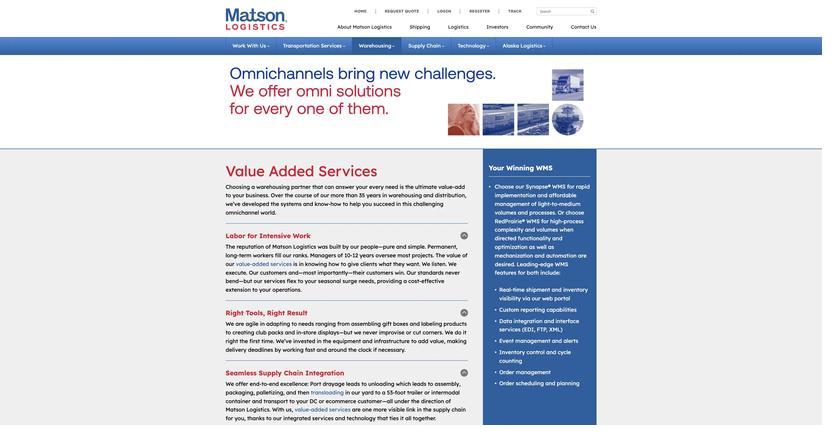 Task type: describe. For each thing, give the bounding box(es) containing it.
alaska services image
[[230, 61, 593, 141]]

and up functionality
[[525, 227, 535, 234]]

know-
[[315, 201, 331, 208]]

in-
[[297, 329, 303, 336]]

0 horizontal spatial value-added services
[[236, 261, 292, 268]]

are inside are one more visible link in the supply chain for you, thanks to our integrated services and technology that ties it all together.
[[352, 407, 361, 414]]

end
[[269, 381, 279, 388]]

visible
[[389, 407, 405, 414]]

search image
[[591, 9, 595, 13]]

leading-
[[517, 261, 540, 268]]

process
[[564, 218, 584, 225]]

projects.
[[412, 252, 434, 259]]

and down course
[[303, 201, 313, 208]]

12
[[353, 252, 358, 259]]

we inside we offer end-to-end excellence: port drayage leads to unloading which leads to assembly, packaging, palletizing, and then
[[226, 381, 234, 388]]

and left in-
[[285, 329, 295, 336]]

yard
[[362, 390, 374, 396]]

medium
[[560, 201, 581, 208]]

and inside data integration and interface services (edi, ftp, xml)
[[544, 318, 554, 325]]

added
[[269, 162, 314, 180]]

of inside choose our synapse® wms for rapid implementation and affordable management of light-to-medium volumes and processes. or choose redprairie® wms for high-process complexity and volumes when directed functionality and optimization as well as mechanization and automation are desired. leading-edge wms features for both include:
[[532, 201, 537, 208]]

automation
[[546, 252, 577, 259]]

workers
[[253, 252, 274, 259]]

foot
[[395, 390, 406, 396]]

logistics inside 'the reputation of matson logistics was built by our people—pure and simple. permanent, long-term workers fill our ranks. managers of 10-12 years oversee most projects. the value of our'
[[293, 244, 316, 251]]

services down fill
[[271, 261, 292, 268]]

to up us, at the bottom of the page
[[290, 398, 295, 405]]

directed
[[495, 235, 517, 242]]

for down processes.
[[542, 218, 549, 225]]

you
[[362, 201, 372, 208]]

scheduling
[[516, 380, 544, 387]]

shipping
[[410, 24, 430, 30]]

to up importantly—their
[[341, 261, 346, 268]]

displays—but
[[318, 329, 353, 336]]

it inside we are agile in adapting to needs ranging from assembling gift boxes and labeling products to creating club packs and in-store displays—but we never improvise or cut corners. we do it right the first time. we've invested in the equipment and infrastructure to add value, making delivery deadlines by working fast and around the clock if necessary.
[[463, 329, 467, 336]]

our up 12
[[351, 244, 359, 251]]

supply
[[433, 407, 450, 414]]

our inside real-time shipment and inventory visibility via our web portal
[[532, 295, 541, 302]]

1 customers from the left
[[260, 269, 287, 276]]

1 horizontal spatial volumes
[[537, 227, 558, 234]]

to- inside we offer end-to-end excellence: port drayage leads to unloading which leads to assembly, packaging, palletizing, and then
[[262, 381, 269, 388]]

and up cut
[[410, 321, 420, 328]]

top menu navigation
[[338, 22, 597, 34]]

quote
[[405, 9, 419, 13]]

under
[[395, 398, 410, 405]]

choosing
[[226, 184, 250, 190]]

1 horizontal spatial work
[[293, 232, 311, 240]]

0 horizontal spatial volumes
[[495, 209, 517, 216]]

packaging,
[[226, 390, 255, 396]]

in our yard to a 53-foot trailer or intermodal container and transport to your dc or ecommerce customer—all under the direction of matson logistics. with us,
[[226, 390, 460, 414]]

to up yard on the bottom left of the page
[[362, 381, 367, 388]]

2 our from the left
[[407, 269, 416, 276]]

value
[[226, 162, 265, 180]]

and down xml)
[[552, 338, 562, 345]]

transport
[[264, 398, 288, 405]]

warehousing
[[359, 42, 392, 49]]

people—pure
[[361, 244, 395, 251]]

when
[[560, 227, 574, 234]]

1 vertical spatial services
[[318, 162, 378, 180]]

to left assembly,
[[428, 381, 433, 388]]

of left 10-
[[338, 252, 343, 259]]

added for rightmost the value-added services link
[[311, 407, 328, 414]]

custom reporting capabilities
[[500, 307, 577, 314]]

in left this
[[396, 201, 401, 208]]

edge
[[540, 261, 554, 268]]

to up customer—all
[[375, 390, 381, 396]]

the inside are one more visible link in the supply chain for you, thanks to our integrated services and technology that ties it all together.
[[423, 407, 432, 414]]

bend—but
[[226, 278, 252, 285]]

value- for leftmost the value-added services link
[[236, 261, 252, 268]]

never inside we are agile in adapting to needs ranging from assembling gift boxes and labeling products to creating club packs and in-store displays—but we never improvise or cut corners. we do it right the first time. we've invested in the equipment and infrastructure to add value, making delivery deadlines by working fast and around the clock if necessary.
[[363, 329, 378, 336]]

want.
[[406, 261, 421, 268]]

the left ultimate
[[405, 184, 414, 190]]

the reputation of matson logistics was built by our people—pure and simple. permanent, long-term workers fill our ranks. managers of 10-12 years oversee most projects. the value of our
[[226, 244, 468, 268]]

providing
[[377, 278, 402, 285]]

order management
[[500, 369, 551, 376]]

contact us link
[[562, 22, 597, 34]]

can
[[325, 184, 334, 190]]

wms down automation
[[555, 261, 569, 268]]

the down displays—but
[[323, 338, 332, 345]]

xml)
[[549, 327, 563, 333]]

transportation
[[283, 42, 320, 49]]

backtop image for seamless supply chain integration
[[461, 369, 468, 377]]

the inside in our yard to a 53-foot trailer or intermodal container and transport to your dc or ecommerce customer—all under the direction of matson logistics. with us,
[[411, 398, 420, 405]]

synapse®
[[526, 184, 551, 190]]

wms up synapse®
[[536, 164, 553, 172]]

community
[[527, 24, 553, 30]]

and up clock at the bottom left of page
[[363, 338, 373, 345]]

choosing a warehousing partner that can answer your every need is the ultimate value-add to your business. over the course of our more than 35 years in warehousing and distribution, we've developed the systems and know-how to help you succeed in this challenging omnichannel world.
[[226, 184, 467, 216]]

a inside the is in knowing how to give clients what they want. we listen. we execute. our customers and—most importantly—their customers win. our standards never bend—but our services flex to your seasonal surge needs, providing a cost-effective extension to your operations.
[[404, 278, 407, 285]]

data
[[500, 318, 512, 325]]

years inside 'the reputation of matson logistics was built by our people—pure and simple. permanent, long-term workers fill our ranks. managers of 10-12 years oversee most projects. the value of our'
[[360, 252, 374, 259]]

our right fill
[[283, 252, 292, 259]]

your down and—most
[[305, 278, 317, 285]]

community link
[[518, 22, 562, 34]]

clients
[[361, 261, 377, 268]]

your winning wms section
[[476, 149, 604, 426]]

logistics down login
[[448, 24, 469, 30]]

supply chain
[[409, 42, 441, 49]]

technology
[[458, 42, 486, 49]]

and left planning
[[546, 380, 556, 387]]

our down long-
[[226, 261, 235, 268]]

transportation services link
[[283, 42, 346, 49]]

world.
[[261, 209, 276, 216]]

and down the well
[[535, 252, 545, 259]]

and right fast
[[317, 347, 327, 354]]

our inside the is in knowing how to give clients what they want. we listen. we execute. our customers and—most importantly—their customers win. our standards never bend—but our services flex to your seasonal surge needs, providing a cost-effective extension to your operations.
[[254, 278, 263, 285]]

and inside are one more visible link in the supply chain for you, thanks to our integrated services and technology that ties it all together.
[[335, 415, 345, 422]]

your up 35
[[356, 184, 368, 190]]

we offer end-to-end excellence: port drayage leads to unloading which leads to assembly, packaging, palletizing, and then
[[226, 381, 461, 396]]

in inside in our yard to a 53-foot trailer or intermodal container and transport to your dc or ecommerce customer—all under the direction of matson logistics. with us,
[[345, 390, 350, 396]]

extension
[[226, 287, 251, 294]]

about
[[338, 24, 352, 30]]

ftp,
[[537, 327, 548, 333]]

we down "projects."
[[422, 261, 430, 268]]

and down when
[[553, 235, 563, 242]]

labeling
[[422, 321, 442, 328]]

flex
[[287, 278, 297, 285]]

to- inside choose our synapse® wms for rapid implementation and affordable management of light-to-medium volumes and processes. or choose redprairie® wms for high-process complexity and volumes when directed functionality and optimization as well as mechanization and automation are desired. leading-edge wms features for both include:
[[552, 201, 560, 208]]

wms up affordable
[[553, 184, 566, 190]]

value added services
[[226, 162, 378, 180]]

visibility
[[500, 295, 521, 302]]

0 vertical spatial with
[[247, 42, 259, 49]]

distribution,
[[435, 192, 467, 199]]

counting
[[500, 358, 522, 365]]

services inside data integration and interface services (edi, ftp, xml)
[[500, 327, 521, 333]]

matson inside about matson logistics link
[[353, 24, 370, 30]]

integrated
[[283, 415, 311, 422]]

reputation
[[237, 244, 264, 251]]

services down ecommerce
[[329, 407, 351, 414]]

management inside choose our synapse® wms for rapid implementation and affordable management of light-to-medium volumes and processes. or choose redprairie® wms for high-process complexity and volumes when directed functionality and optimization as well as mechanization and automation are desired. leading-edge wms features for both include:
[[495, 201, 530, 208]]

listen.
[[432, 261, 447, 268]]

and up light-
[[538, 192, 548, 199]]

end-
[[250, 381, 262, 388]]

value- for rightmost the value-added services link
[[295, 407, 311, 414]]

to right "extension" at the bottom left
[[252, 287, 258, 294]]

0 horizontal spatial chain
[[284, 369, 303, 377]]

1 our from the left
[[249, 269, 259, 276]]

investors
[[487, 24, 509, 30]]

investors link
[[478, 22, 518, 34]]

we've
[[276, 338, 292, 345]]

event management and alerts
[[500, 338, 579, 345]]

that inside choosing a warehousing partner that can answer your every need is the ultimate value-add to your business. over the course of our more than 35 years in warehousing and distribution, we've developed the systems and know-how to help you succeed in this challenging omnichannel world.
[[313, 184, 323, 190]]

is in knowing how to give clients what they want. we listen. we execute. our customers and—most importantly—their customers win. our standards never bend—but our services flex to your seasonal surge needs, providing a cost-effective extension to your operations.
[[226, 261, 460, 294]]

and inside 'the reputation of matson logistics was built by our people—pure and simple. permanent, long-term workers fill our ranks. managers of 10-12 years oversee most projects. the value of our'
[[397, 244, 407, 251]]

home link
[[355, 9, 376, 14]]

about matson logistics
[[338, 24, 392, 30]]

your inside in our yard to a 53-foot trailer or intermodal container and transport to your dc or ecommerce customer—all under the direction of matson logistics. with us,
[[296, 398, 308, 405]]

backtop image for labor for intensive work
[[461, 232, 468, 240]]

right
[[226, 338, 238, 345]]

track link
[[499, 9, 522, 14]]

2 leads from the left
[[413, 381, 427, 388]]

alerts
[[564, 338, 579, 345]]

drayage
[[323, 381, 345, 388]]

our inside are one more visible link in the supply chain for you, thanks to our integrated services and technology that ties it all together.
[[273, 415, 282, 422]]

challenging
[[414, 201, 444, 208]]

login
[[438, 9, 451, 13]]

around
[[328, 347, 347, 354]]

of inside in our yard to a 53-foot trailer or intermodal container and transport to your dc or ecommerce customer—all under the direction of matson logistics. with us,
[[446, 398, 451, 405]]

your down the choosing
[[233, 192, 244, 199]]

1 vertical spatial the
[[436, 252, 445, 259]]

most
[[398, 252, 411, 259]]

technology link
[[458, 42, 490, 49]]

a inside in our yard to a 53-foot trailer or intermodal container and transport to your dc or ecommerce customer—all under the direction of matson logistics. with us,
[[382, 390, 386, 396]]

light-
[[538, 201, 552, 208]]

long-
[[226, 252, 239, 259]]

the down over
[[271, 201, 279, 208]]

our inside in our yard to a 53-foot trailer or intermodal container and transport to your dc or ecommerce customer—all under the direction of matson logistics. with us,
[[352, 390, 360, 396]]

necessary.
[[379, 347, 406, 354]]

developed
[[242, 201, 269, 208]]

to left help
[[343, 201, 348, 208]]

for inside are one more visible link in the supply chain for you, thanks to our integrated services and technology that ties it all together.
[[226, 415, 233, 422]]

direction
[[421, 398, 444, 405]]

0 vertical spatial chain
[[427, 42, 441, 49]]

services inside the is in knowing how to give clients what they want. we listen. we execute. our customers and—most importantly—their customers win. our standards never bend—but our services flex to your seasonal surge needs, providing a cost-effective extension to your operations.
[[264, 278, 285, 285]]

in up succeed
[[383, 192, 387, 199]]

matson logistics image
[[226, 8, 287, 30]]

by inside 'the reputation of matson logistics was built by our people—pure and simple. permanent, long-term workers fill our ranks. managers of 10-12 years oversee most projects. the value of our'
[[343, 244, 349, 251]]

to up we've
[[226, 192, 231, 199]]

data integration and interface services (edi, ftp, xml) link
[[500, 318, 579, 333]]

if
[[373, 347, 377, 354]]

for down leading-
[[518, 270, 526, 277]]

the down equipment
[[349, 347, 357, 354]]

we
[[354, 329, 362, 336]]

contact
[[571, 24, 590, 30]]

logistics up warehousing link
[[372, 24, 392, 30]]

in right invested
[[317, 338, 322, 345]]

added for leftmost the value-added services link
[[252, 261, 269, 268]]

to down cut
[[411, 338, 417, 345]]



Task type: locate. For each thing, give the bounding box(es) containing it.
2 horizontal spatial are
[[578, 252, 587, 259]]

ecommerce
[[326, 398, 356, 405]]

every
[[369, 184, 384, 190]]

a left cost-
[[404, 278, 407, 285]]

added down dc
[[311, 407, 328, 414]]

2 as from the left
[[548, 244, 554, 251]]

0 horizontal spatial warehousing
[[256, 184, 290, 190]]

us down matson logistics image
[[260, 42, 266, 49]]

1 horizontal spatial it
[[463, 329, 467, 336]]

0 vertical spatial value-added services link
[[236, 261, 292, 268]]

implementation
[[495, 192, 536, 199]]

integration
[[514, 318, 543, 325]]

as
[[529, 244, 535, 251], [548, 244, 554, 251]]

0 vertical spatial how
[[331, 201, 341, 208]]

backtop image
[[461, 232, 468, 240], [461, 309, 468, 317], [461, 369, 468, 377]]

affordable
[[549, 192, 577, 199]]

1 vertical spatial value-added services
[[295, 407, 351, 414]]

systems
[[281, 201, 302, 208]]

the down creating
[[240, 338, 248, 345]]

years inside choosing a warehousing partner that can answer your every need is the ultimate value-add to your business. over the course of our more than 35 years in warehousing and distribution, we've developed the systems and know-how to help you succeed in this challenging omnichannel world.
[[367, 192, 381, 199]]

and inside the inventory control and cycle counting
[[547, 349, 557, 356]]

functionality
[[518, 235, 551, 242]]

1 vertical spatial value-
[[236, 261, 252, 268]]

over
[[271, 192, 283, 199]]

1 vertical spatial how
[[329, 261, 340, 268]]

0 horizontal spatial value-
[[236, 261, 252, 268]]

2 horizontal spatial value-
[[439, 184, 455, 190]]

right up adapting
[[267, 309, 285, 317]]

right tools, right result
[[226, 309, 308, 317]]

is down ranks.
[[293, 261, 298, 268]]

warehousing
[[256, 184, 290, 190], [389, 192, 422, 199]]

our down shipment
[[532, 295, 541, 302]]

or inside we are agile in adapting to needs ranging from assembling gift boxes and labeling products to creating club packs and in-store displays—but we never improvise or cut corners. we do it right the first time. we've invested in the equipment and infrastructure to add value, making delivery deadlines by working fast and around the clock if necessary.
[[406, 329, 412, 336]]

0 horizontal spatial with
[[247, 42, 259, 49]]

services down 'about'
[[321, 42, 342, 49]]

1 vertical spatial added
[[311, 407, 328, 414]]

importantly—their
[[318, 269, 365, 276]]

1 vertical spatial work
[[293, 232, 311, 240]]

for left the you,
[[226, 415, 233, 422]]

1 horizontal spatial added
[[311, 407, 328, 414]]

assembly,
[[435, 381, 461, 388]]

your
[[356, 184, 368, 190], [233, 192, 244, 199], [305, 278, 317, 285], [259, 287, 271, 294], [296, 398, 308, 405]]

a
[[252, 184, 255, 190], [404, 278, 407, 285], [382, 390, 386, 396]]

integration
[[306, 369, 344, 377]]

value
[[447, 252, 461, 259]]

1 vertical spatial with
[[272, 407, 285, 414]]

0 horizontal spatial work
[[233, 42, 246, 49]]

succeed
[[374, 201, 395, 208]]

and inside we offer end-to-end excellence: port drayage leads to unloading which leads to assembly, packaging, palletizing, and then
[[286, 390, 296, 396]]

inventory control and cycle counting link
[[500, 349, 571, 365]]

1 vertical spatial volumes
[[537, 227, 558, 234]]

wms down processes.
[[527, 218, 540, 225]]

2 vertical spatial value-
[[295, 407, 311, 414]]

for up affordable
[[567, 184, 575, 190]]

1 vertical spatial chain
[[284, 369, 303, 377]]

is inside the is in knowing how to give clients what they want. we listen. we execute. our customers and—most importantly—their customers win. our standards never bend—but our services flex to your seasonal surge needs, providing a cost-effective extension to your operations.
[[293, 261, 298, 268]]

order down order management
[[500, 380, 515, 387]]

cycle
[[558, 349, 571, 356]]

customers down what
[[367, 269, 394, 276]]

of right value
[[462, 252, 468, 259]]

value- up integrated
[[295, 407, 311, 414]]

to inside are one more visible link in the supply chain for you, thanks to our integrated services and technology that ties it all together.
[[266, 415, 272, 422]]

1 horizontal spatial leads
[[413, 381, 427, 388]]

1 horizontal spatial value-added services link
[[295, 407, 351, 414]]

transportation services
[[283, 42, 342, 49]]

0 horizontal spatial value-added services link
[[236, 261, 292, 268]]

0 horizontal spatial matson
[[226, 407, 245, 414]]

add inside choosing a warehousing partner that can answer your every need is the ultimate value-add to your business. over the course of our more than 35 years in warehousing and distribution, we've developed the systems and know-how to help you succeed in this challenging omnichannel world.
[[455, 184, 465, 190]]

in down ranks.
[[299, 261, 304, 268]]

order for order management
[[500, 369, 515, 376]]

management
[[495, 201, 530, 208], [516, 338, 551, 345], [516, 369, 551, 376]]

0 horizontal spatial supply
[[259, 369, 282, 377]]

2 customers from the left
[[367, 269, 394, 276]]

0 vertical spatial volumes
[[495, 209, 517, 216]]

0 vertical spatial backtop image
[[461, 232, 468, 240]]

working
[[283, 347, 304, 354]]

1 order from the top
[[500, 369, 515, 376]]

in up club
[[260, 321, 265, 328]]

value- up distribution,
[[439, 184, 455, 190]]

is
[[400, 184, 404, 190], [293, 261, 298, 268]]

1 vertical spatial warehousing
[[389, 192, 422, 199]]

one
[[362, 407, 372, 414]]

register
[[470, 9, 490, 13]]

supply down shipping link
[[409, 42, 425, 49]]

a inside choosing a warehousing partner that can answer your every need is the ultimate value-add to your business. over the course of our more than 35 years in warehousing and distribution, we've developed the systems and know-how to help you succeed in this challenging omnichannel world.
[[252, 184, 255, 190]]

2 vertical spatial matson
[[226, 407, 245, 414]]

backtop image up products
[[461, 309, 468, 317]]

years
[[367, 192, 381, 199], [360, 252, 374, 259]]

business.
[[246, 192, 269, 199]]

our inside choosing a warehousing partner that can answer your every need is the ultimate value-add to your business. over the course of our more than 35 years in warehousing and distribution, we've developed the systems and know-how to help you succeed in this challenging omnichannel world.
[[321, 192, 329, 199]]

0 horizontal spatial to-
[[262, 381, 269, 388]]

your winning wms
[[489, 164, 553, 172]]

0 vertical spatial add
[[455, 184, 465, 190]]

0 vertical spatial order
[[500, 369, 515, 376]]

1 vertical spatial supply
[[259, 369, 282, 377]]

never
[[446, 269, 460, 276], [363, 329, 378, 336]]

for up reputation
[[248, 232, 257, 240]]

need
[[385, 184, 398, 190]]

0 vertical spatial it
[[463, 329, 467, 336]]

request quote link
[[376, 9, 428, 14]]

right left tools,
[[226, 309, 244, 317]]

1 horizontal spatial a
[[382, 390, 386, 396]]

1 vertical spatial order
[[500, 380, 515, 387]]

0 vertical spatial more
[[331, 192, 344, 199]]

chain down shipping link
[[427, 42, 441, 49]]

0 horizontal spatial added
[[252, 261, 269, 268]]

and up redprairie®
[[518, 209, 528, 216]]

our right bend—but
[[254, 278, 263, 285]]

intensive
[[259, 232, 291, 240]]

we down value
[[449, 261, 457, 268]]

0 vertical spatial a
[[252, 184, 255, 190]]

is inside choosing a warehousing partner that can answer your every need is the ultimate value-add to your business. over the course of our more than 35 years in warehousing and distribution, we've developed the systems and know-how to help you succeed in this challenging omnichannel world.
[[400, 184, 404, 190]]

services inside are one more visible link in the supply chain for you, thanks to our integrated services and technology that ties it all together.
[[312, 415, 334, 422]]

0 vertical spatial the
[[226, 244, 235, 251]]

management up the scheduling
[[516, 369, 551, 376]]

it left all
[[400, 415, 404, 422]]

in
[[383, 192, 387, 199], [396, 201, 401, 208], [299, 261, 304, 268], [260, 321, 265, 328], [317, 338, 322, 345], [345, 390, 350, 396], [417, 407, 422, 414]]

0 vertical spatial years
[[367, 192, 381, 199]]

and inside in our yard to a 53-foot trailer or intermodal container and transport to your dc or ecommerce customer—all under the direction of matson logistics. with us,
[[252, 398, 262, 405]]

we left offer
[[226, 381, 234, 388]]

which
[[396, 381, 411, 388]]

how up importantly—their
[[329, 261, 340, 268]]

inventory
[[500, 349, 525, 356]]

1 horizontal spatial add
[[455, 184, 465, 190]]

to- up or
[[552, 201, 560, 208]]

backtop image for right tools, right result
[[461, 309, 468, 317]]

added down workers
[[252, 261, 269, 268]]

0 horizontal spatial our
[[249, 269, 259, 276]]

we left do
[[445, 329, 453, 336]]

0 vertical spatial value-added services
[[236, 261, 292, 268]]

club
[[256, 329, 267, 336]]

us inside top menu navigation
[[591, 24, 597, 30]]

0 vertical spatial supply
[[409, 42, 425, 49]]

as right the well
[[548, 244, 554, 251]]

2 vertical spatial a
[[382, 390, 386, 396]]

do
[[455, 329, 462, 336]]

ties
[[390, 415, 399, 422]]

reporting
[[521, 307, 545, 314]]

1 backtop image from the top
[[461, 232, 468, 240]]

and left cycle
[[547, 349, 557, 356]]

unloading
[[369, 381, 395, 388]]

2 vertical spatial backtop image
[[461, 369, 468, 377]]

1 horizontal spatial as
[[548, 244, 554, 251]]

0 vertical spatial matson
[[353, 24, 370, 30]]

1 vertical spatial us
[[260, 42, 266, 49]]

transloading
[[311, 390, 344, 396]]

with inside in our yard to a 53-foot trailer or intermodal container and transport to your dc or ecommerce customer—all under the direction of matson logistics. with us,
[[272, 407, 285, 414]]

0 vertical spatial is
[[400, 184, 404, 190]]

how inside choosing a warehousing partner that can answer your every need is the ultimate value-add to your business. over the course of our more than 35 years in warehousing and distribution, we've developed the systems and know-how to help you succeed in this challenging omnichannel world.
[[331, 201, 341, 208]]

your left operations.
[[259, 287, 271, 294]]

added
[[252, 261, 269, 268], [311, 407, 328, 414]]

0 horizontal spatial is
[[293, 261, 298, 268]]

never inside the is in knowing how to give clients what they want. we listen. we execute. our customers and—most importantly—their customers win. our standards never bend—but our services flex to your seasonal surge needs, providing a cost-effective extension to your operations.
[[446, 269, 460, 276]]

our
[[516, 184, 525, 190], [321, 192, 329, 199], [351, 244, 359, 251], [283, 252, 292, 259], [226, 261, 235, 268], [254, 278, 263, 285], [532, 295, 541, 302], [352, 390, 360, 396], [273, 415, 282, 422]]

0 horizontal spatial leads
[[346, 381, 360, 388]]

1 as from the left
[[529, 244, 535, 251]]

planning
[[557, 380, 580, 387]]

value-added services down dc
[[295, 407, 351, 414]]

0 vertical spatial services
[[321, 42, 342, 49]]

order for order scheduling and planning
[[500, 380, 515, 387]]

matson inside in our yard to a 53-foot trailer or intermodal container and transport to your dc or ecommerce customer—all under the direction of matson logistics. with us,
[[226, 407, 245, 414]]

1 horizontal spatial matson
[[272, 244, 292, 251]]

1 vertical spatial a
[[404, 278, 407, 285]]

1 vertical spatial are
[[236, 321, 244, 328]]

0 horizontal spatial customers
[[260, 269, 287, 276]]

more
[[331, 192, 344, 199], [374, 407, 387, 414]]

services down data
[[500, 327, 521, 333]]

1 horizontal spatial supply
[[409, 42, 425, 49]]

surge
[[343, 278, 357, 285]]

our up implementation
[[516, 184, 525, 190]]

volumes
[[495, 209, 517, 216], [537, 227, 558, 234]]

it inside are one more visible link in the supply chain for you, thanks to our integrated services and technology that ties it all together.
[[400, 415, 404, 422]]

time
[[513, 287, 525, 294]]

2 order from the top
[[500, 380, 515, 387]]

add up distribution,
[[455, 184, 465, 190]]

1 horizontal spatial value-
[[295, 407, 311, 414]]

1 horizontal spatial us
[[591, 24, 597, 30]]

2 vertical spatial or
[[319, 398, 324, 405]]

matson down home
[[353, 24, 370, 30]]

request
[[385, 9, 404, 13]]

2 horizontal spatial or
[[425, 390, 430, 396]]

equipment
[[333, 338, 361, 345]]

of inside choosing a warehousing partner that can answer your every need is the ultimate value-add to your business. over the course of our more than 35 years in warehousing and distribution, we've developed the systems and know-how to help you succeed in this challenging omnichannel world.
[[314, 192, 319, 199]]

optimization
[[495, 244, 528, 251]]

management for order
[[516, 369, 551, 376]]

0 horizontal spatial are
[[236, 321, 244, 328]]

0 vertical spatial work
[[233, 42, 246, 49]]

store
[[303, 329, 317, 336]]

are inside choose our synapse® wms for rapid implementation and affordable management of light-to-medium volumes and processes. or choose redprairie® wms for high-process complexity and volumes when directed functionality and optimization as well as mechanization and automation are desired. leading-edge wms features for both include:
[[578, 252, 587, 259]]

to- up the palletizing,
[[262, 381, 269, 388]]

by inside we are agile in adapting to needs ranging from assembling gift boxes and labeling products to creating club packs and in-store displays—but we never improvise or cut corners. we do it right the first time. we've invested in the equipment and infrastructure to add value, making delivery deadlines by working fast and around the clock if necessary.
[[275, 347, 281, 354]]

to down and—most
[[298, 278, 303, 285]]

seamless
[[226, 369, 257, 377]]

are inside we are agile in adapting to needs ranging from assembling gift boxes and labeling products to creating club packs and in-store displays—but we never improvise or cut corners. we do it right the first time. we've invested in the equipment and infrastructure to add value, making delivery deadlines by working fast and around the clock if necessary.
[[236, 321, 244, 328]]

Search search field
[[537, 7, 597, 15]]

term
[[239, 252, 252, 259]]

0 vertical spatial are
[[578, 252, 587, 259]]

and inside real-time shipment and inventory visibility via our web portal
[[552, 287, 562, 294]]

0 horizontal spatial never
[[363, 329, 378, 336]]

0 horizontal spatial add
[[418, 338, 429, 345]]

1 leads from the left
[[346, 381, 360, 388]]

years up clients
[[360, 252, 374, 259]]

that inside are one more visible link in the supply chain for you, thanks to our integrated services and technology that ties it all together.
[[377, 415, 388, 422]]

and up most
[[397, 244, 407, 251]]

the up systems
[[285, 192, 293, 199]]

technology
[[347, 415, 376, 422]]

we up creating
[[226, 321, 234, 328]]

and down ecommerce
[[335, 415, 345, 422]]

None search field
[[537, 7, 597, 15]]

excellence:
[[280, 381, 309, 388]]

by down we've
[[275, 347, 281, 354]]

value-added services link down dc
[[295, 407, 351, 414]]

0 vertical spatial us
[[591, 24, 597, 30]]

warehousing up this
[[389, 192, 422, 199]]

2 vertical spatial management
[[516, 369, 551, 376]]

together.
[[413, 415, 436, 422]]

1 horizontal spatial our
[[407, 269, 416, 276]]

1 horizontal spatial or
[[406, 329, 412, 336]]

ranging
[[316, 321, 336, 328]]

1 horizontal spatial to-
[[552, 201, 560, 208]]

real-time shipment and inventory visibility via our web portal link
[[500, 287, 588, 302]]

web
[[542, 295, 553, 302]]

years down every
[[367, 192, 381, 199]]

1 vertical spatial by
[[275, 347, 281, 354]]

1 vertical spatial matson
[[272, 244, 292, 251]]

wms
[[536, 164, 553, 172], [553, 184, 566, 190], [527, 218, 540, 225], [555, 261, 569, 268]]

2 right from the left
[[267, 309, 285, 317]]

first
[[250, 338, 260, 345]]

management up control
[[516, 338, 551, 345]]

a up 'business.'
[[252, 184, 255, 190]]

our inside choose our synapse® wms for rapid implementation and affordable management of light-to-medium volumes and processes. or choose redprairie® wms for high-process complexity and volumes when directed functionality and optimization as well as mechanization and automation are desired. leading-edge wms features for both include:
[[516, 184, 525, 190]]

more inside choosing a warehousing partner that can answer your every need is the ultimate value-add to your business. over the course of our more than 35 years in warehousing and distribution, we've developed the systems and know-how to help you succeed in this challenging omnichannel world.
[[331, 192, 344, 199]]

by up 10-
[[343, 244, 349, 251]]

0 vertical spatial that
[[313, 184, 323, 190]]

labor
[[226, 232, 246, 240]]

1 horizontal spatial warehousing
[[389, 192, 422, 199]]

include:
[[541, 270, 561, 277]]

logistics
[[372, 24, 392, 30], [448, 24, 469, 30], [521, 42, 543, 49], [293, 244, 316, 251]]

0 horizontal spatial the
[[226, 244, 235, 251]]

1 right from the left
[[226, 309, 244, 317]]

logistics up ranks.
[[293, 244, 316, 251]]

1 vertical spatial never
[[363, 329, 378, 336]]

value- inside choosing a warehousing partner that can answer your every need is the ultimate value-add to your business. over the course of our more than 35 years in warehousing and distribution, we've developed the systems and know-how to help you succeed in this challenging omnichannel world.
[[439, 184, 455, 190]]

course
[[295, 192, 312, 199]]

matson up fill
[[272, 244, 292, 251]]

how inside the is in knowing how to give clients what they want. we listen. we execute. our customers and—most importantly—their customers win. our standards never bend—but our services flex to your seasonal surge needs, providing a cost-effective extension to your operations.
[[329, 261, 340, 268]]

1 vertical spatial is
[[293, 261, 298, 268]]

leads up trailer
[[413, 381, 427, 388]]

1 vertical spatial more
[[374, 407, 387, 414]]

logistics down community link
[[521, 42, 543, 49]]

more inside are one more visible link in the supply chain for you, thanks to our integrated services and technology that ties it all together.
[[374, 407, 387, 414]]

3 backtop image from the top
[[461, 369, 468, 377]]

trailer
[[407, 390, 423, 396]]

redprairie®
[[495, 218, 525, 225]]

backtop image up assembly,
[[461, 369, 468, 377]]

logistics link
[[439, 22, 478, 34]]

1 vertical spatial management
[[516, 338, 551, 345]]

1 horizontal spatial chain
[[427, 42, 441, 49]]

us right contact
[[591, 24, 597, 30]]

and up xml)
[[544, 318, 554, 325]]

to up in-
[[292, 321, 297, 328]]

to up right
[[226, 329, 231, 336]]

knowing
[[305, 261, 327, 268]]

of up workers
[[266, 244, 271, 251]]

interface
[[556, 318, 579, 325]]

dc
[[310, 398, 317, 405]]

more down answer
[[331, 192, 344, 199]]

services up answer
[[318, 162, 378, 180]]

services up operations.
[[264, 278, 285, 285]]

0 horizontal spatial right
[[226, 309, 244, 317]]

by
[[343, 244, 349, 251], [275, 347, 281, 354]]

1 vertical spatial years
[[360, 252, 374, 259]]

0 vertical spatial added
[[252, 261, 269, 268]]

and up challenging
[[424, 192, 434, 199]]

we
[[422, 261, 430, 268], [449, 261, 457, 268], [226, 321, 234, 328], [445, 329, 453, 336], [226, 381, 234, 388]]

the down trailer
[[411, 398, 420, 405]]

customers down fill
[[260, 269, 287, 276]]

management for event
[[516, 338, 551, 345]]

to right thanks
[[266, 415, 272, 422]]

1 vertical spatial that
[[377, 415, 388, 422]]

assembling
[[351, 321, 381, 328]]

are up "technology"
[[352, 407, 361, 414]]

time.
[[262, 338, 275, 345]]

our down the transport
[[273, 415, 282, 422]]

of down 'intermodal'
[[446, 398, 451, 405]]

10-
[[345, 252, 353, 259]]

our up know-
[[321, 192, 329, 199]]

1 vertical spatial to-
[[262, 381, 269, 388]]

1 vertical spatial or
[[425, 390, 430, 396]]

0 horizontal spatial us
[[260, 42, 266, 49]]

2 backtop image from the top
[[461, 309, 468, 317]]

1 horizontal spatial value-added services
[[295, 407, 351, 414]]

1 vertical spatial value-added services link
[[295, 407, 351, 414]]

0 horizontal spatial more
[[331, 192, 344, 199]]

add inside we are agile in adapting to needs ranging from assembling gift boxes and labeling products to creating club packs and in-store displays—but we never improvise or cut corners. we do it right the first time. we've invested in the equipment and infrastructure to add value, making delivery deadlines by working fast and around the clock if necessary.
[[418, 338, 429, 345]]

matson inside 'the reputation of matson logistics was built by our people—pure and simple. permanent, long-term workers fill our ranks. managers of 10-12 years oversee most projects. the value of our'
[[272, 244, 292, 251]]

order scheduling and planning
[[500, 380, 580, 387]]

in inside the is in knowing how to give clients what they want. we listen. we execute. our customers and—most importantly—their customers win. our standards never bend—but our services flex to your seasonal surge needs, providing a cost-effective extension to your operations.
[[299, 261, 304, 268]]

add down cut
[[418, 338, 429, 345]]

1 vertical spatial add
[[418, 338, 429, 345]]

order down counting
[[500, 369, 515, 376]]

are up creating
[[236, 321, 244, 328]]

1 horizontal spatial never
[[446, 269, 460, 276]]

in inside are one more visible link in the supply chain for you, thanks to our integrated services and technology that ties it all together.
[[417, 407, 422, 414]]



Task type: vqa. For each thing, say whether or not it's contained in the screenshot.
Supply
yes



